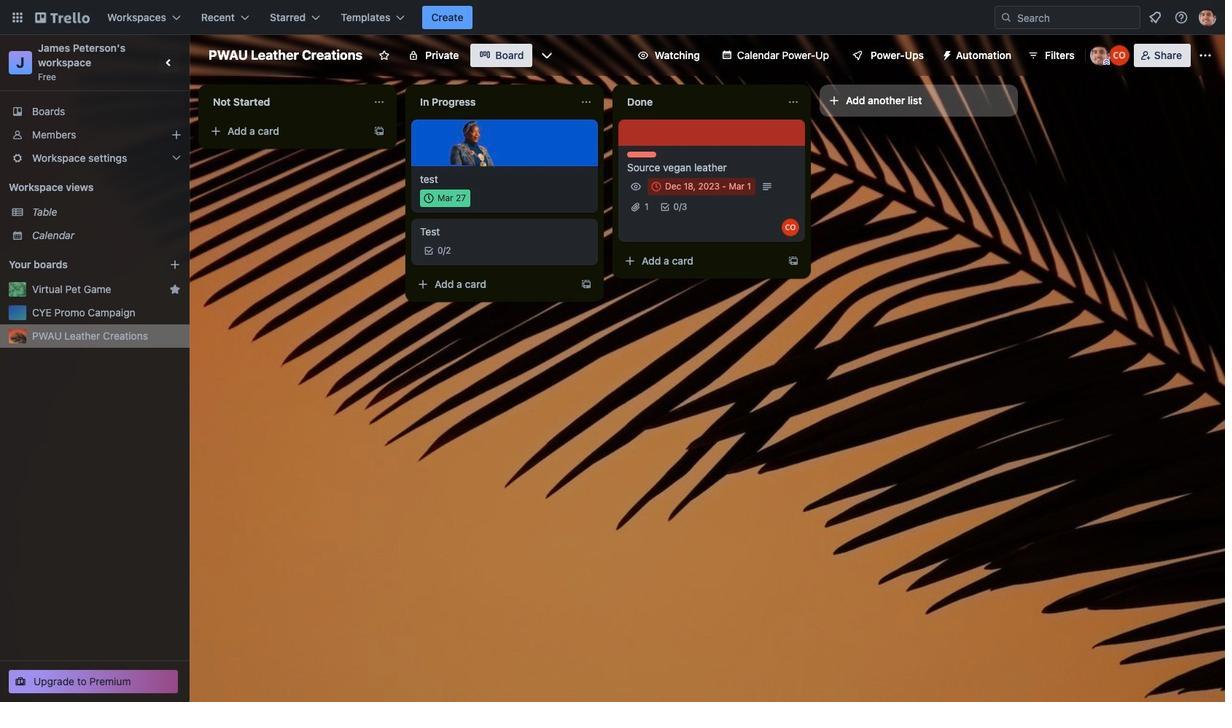 Task type: describe. For each thing, give the bounding box(es) containing it.
0 vertical spatial create from template… image
[[788, 255, 799, 267]]

sm image
[[936, 44, 956, 64]]

Board name text field
[[201, 44, 370, 67]]

show menu image
[[1199, 48, 1213, 63]]

0 notifications image
[[1147, 9, 1164, 26]]

https://media2.giphy.com/media/vhqa3tryiebmkd5qih/100w.gif?cid=ad960664tuux3ictzc2l4kkstlpkpgfee3kg7e05hcw8694d&ep=v1_stickers_search&rid=100w.gif&ct=s image
[[449, 118, 499, 168]]

this member is an admin of this board. image
[[1104, 59, 1110, 66]]

add board image
[[169, 259, 181, 271]]

your boards with 3 items element
[[9, 256, 147, 274]]

christina overa (christinaovera) image
[[782, 219, 799, 236]]



Task type: locate. For each thing, give the bounding box(es) containing it.
None checkbox
[[648, 178, 756, 195]]

back to home image
[[35, 6, 90, 29]]

None text field
[[411, 90, 575, 114], [619, 90, 782, 114], [411, 90, 575, 114], [619, 90, 782, 114]]

None text field
[[204, 90, 368, 114]]

star or unstar board image
[[379, 50, 390, 61]]

christina overa (christinaovera) image
[[1109, 45, 1130, 66]]

0 horizontal spatial create from template… image
[[581, 279, 592, 290]]

1 horizontal spatial create from template… image
[[788, 255, 799, 267]]

customize views image
[[540, 48, 555, 63]]

create from template… image
[[788, 255, 799, 267], [581, 279, 592, 290]]

james peterson (jamespeterson93) image
[[1090, 45, 1111, 66]]

color: bold red, title: "sourcing" element
[[627, 152, 657, 158]]

Search field
[[995, 6, 1141, 29]]

open information menu image
[[1174, 10, 1189, 25]]

workspace navigation collapse icon image
[[159, 53, 179, 73]]

search image
[[1001, 12, 1013, 23]]

primary element
[[0, 0, 1226, 35]]

1 vertical spatial create from template… image
[[581, 279, 592, 290]]

None checkbox
[[420, 190, 471, 207]]

starred icon image
[[169, 284, 181, 295]]

james peterson (jamespeterson93) image
[[1199, 9, 1217, 26]]

create from template… image
[[373, 125, 385, 137]]



Task type: vqa. For each thing, say whether or not it's contained in the screenshot.
Workspace navigation collapse icon
yes



